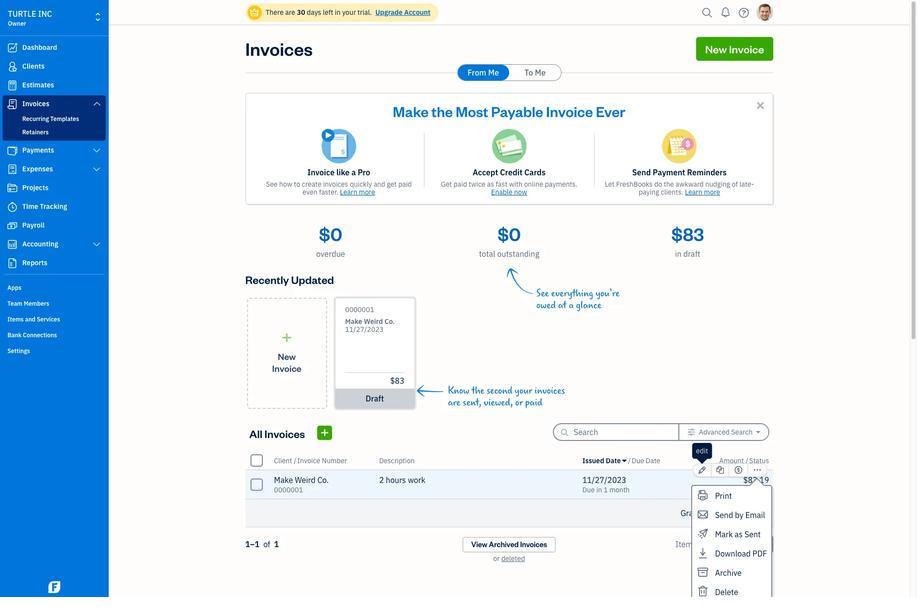 Task type: locate. For each thing, give the bounding box(es) containing it.
chevron large down image inside expenses link
[[92, 166, 101, 173]]

invoice left "ever"
[[546, 102, 593, 121]]

0 vertical spatial are
[[285, 8, 295, 17]]

a
[[352, 168, 356, 177], [569, 300, 574, 311]]

in inside 11/27/2023 due in 1 month
[[597, 486, 602, 495]]

new invoice down the plus 'image'
[[272, 351, 302, 374]]

chevron large down image down payments link
[[92, 166, 101, 173]]

chevron large down image
[[92, 147, 101, 155], [92, 166, 101, 173]]

page:
[[712, 540, 732, 550]]

0 horizontal spatial date
[[606, 456, 621, 465]]

0 horizontal spatial co.
[[317, 475, 329, 485]]

invoice
[[729, 42, 764, 56], [546, 102, 593, 121], [308, 168, 335, 177], [272, 363, 302, 374], [297, 456, 320, 465]]

$0 inside '$0 total outstanding'
[[498, 222, 521, 246]]

faster.
[[319, 188, 338, 197]]

1 horizontal spatial caretdown image
[[756, 428, 760, 436]]

0 vertical spatial your
[[342, 8, 356, 17]]

view archived invoices link
[[462, 537, 556, 553]]

/ left status
[[746, 456, 748, 465]]

new down search icon
[[705, 42, 727, 56]]

chevron large down image
[[92, 100, 101, 108], [92, 241, 101, 249]]

edit
[[696, 447, 708, 456]]

add invoice image
[[320, 427, 329, 439]]

1 horizontal spatial paid
[[454, 180, 467, 189]]

11/27/2023 due in 1 month
[[583, 475, 630, 495]]

2 horizontal spatial draft
[[749, 487, 765, 496]]

as inside 'button'
[[735, 530, 743, 540]]

1 horizontal spatial date
[[646, 456, 660, 465]]

1 horizontal spatial or
[[515, 397, 523, 409]]

1 vertical spatial chevron large down image
[[92, 166, 101, 173]]

1 horizontal spatial new invoice link
[[696, 37, 773, 61]]

0000001
[[345, 305, 374, 314], [274, 486, 303, 495]]

0 horizontal spatial due
[[583, 486, 595, 495]]

2 horizontal spatial make
[[393, 102, 429, 121]]

1 vertical spatial 11/27/2023
[[583, 475, 627, 485]]

chart image
[[6, 240, 18, 250]]

1 vertical spatial or
[[493, 555, 500, 563]]

learn
[[340, 188, 357, 197], [685, 188, 702, 197]]

ever
[[596, 102, 626, 121]]

and
[[374, 180, 385, 189], [25, 316, 35, 323]]

send for send payment reminders
[[632, 168, 651, 177]]

1 learn more from the left
[[340, 188, 375, 197]]

print button
[[693, 486, 771, 506]]

1 vertical spatial of
[[263, 540, 270, 550]]

0 horizontal spatial as
[[487, 180, 494, 189]]

the up sent,
[[472, 385, 485, 397]]

learn more for a
[[340, 188, 375, 197]]

plus image
[[281, 333, 293, 343]]

0 horizontal spatial me
[[488, 68, 499, 78]]

1 me from the left
[[488, 68, 499, 78]]

learn more down "reminders"
[[685, 188, 720, 197]]

0 horizontal spatial see
[[266, 180, 278, 189]]

1 horizontal spatial and
[[374, 180, 385, 189]]

0 horizontal spatial make
[[274, 475, 293, 485]]

me right to
[[535, 68, 546, 78]]

invoices inside know the second your invoices are sent, viewed, or paid
[[535, 385, 565, 397]]

$83
[[672, 222, 704, 246], [390, 376, 405, 386]]

1 horizontal spatial me
[[535, 68, 546, 78]]

0000001 make weird co. 11/27/2023
[[345, 305, 395, 334]]

payroll
[[22, 221, 45, 230]]

of right the 1–1
[[263, 540, 270, 550]]

sent
[[745, 530, 761, 540]]

edit image
[[698, 465, 706, 476]]

1 horizontal spatial new
[[705, 42, 727, 56]]

the left "most"
[[432, 102, 453, 121]]

make for make weird co. 0000001
[[274, 475, 293, 485]]

items left per
[[676, 540, 697, 550]]

1 vertical spatial new invoice
[[272, 351, 302, 374]]

learn more for reminders
[[685, 188, 720, 197]]

invoices up recurring
[[22, 99, 49, 108]]

1 horizontal spatial the
[[472, 385, 485, 397]]

3 / from the left
[[746, 456, 748, 465]]

projects link
[[2, 179, 106, 197]]

$83 for $83
[[390, 376, 405, 386]]

1 horizontal spatial 0000001
[[345, 305, 374, 314]]

time tracking link
[[2, 198, 106, 216]]

are left 30
[[285, 8, 295, 17]]

0 horizontal spatial a
[[352, 168, 356, 177]]

chevron large down image for payments
[[92, 147, 101, 155]]

send inside button
[[715, 511, 733, 520]]

1 chevron large down image from the top
[[92, 100, 101, 108]]

date down "search" text box
[[646, 456, 660, 465]]

1 horizontal spatial in
[[597, 486, 602, 495]]

issued date
[[583, 456, 621, 465]]

0 horizontal spatial new invoice
[[272, 351, 302, 374]]

more down pro on the left top of page
[[359, 188, 375, 197]]

2 chevron large down image from the top
[[92, 241, 101, 249]]

viewed,
[[484, 397, 513, 409]]

send left by
[[715, 511, 733, 520]]

chevron large down image down retainers link
[[92, 147, 101, 155]]

2 horizontal spatial the
[[664, 180, 674, 189]]

1 horizontal spatial invoices
[[535, 385, 565, 397]]

see left how
[[266, 180, 278, 189]]

caretdown image
[[756, 428, 760, 436], [623, 457, 627, 465]]

0 vertical spatial 0000001
[[345, 305, 374, 314]]

accept credit cards image
[[492, 129, 527, 164]]

1 vertical spatial caretdown image
[[623, 457, 627, 465]]

0 vertical spatial weird
[[364, 317, 383, 326]]

1 vertical spatial weird
[[295, 475, 316, 485]]

client / invoice number
[[274, 456, 347, 465]]

1 vertical spatial your
[[515, 385, 532, 397]]

items and services link
[[2, 312, 106, 327]]

1 horizontal spatial learn more
[[685, 188, 720, 197]]

client link
[[274, 456, 294, 465]]

recently updated
[[245, 273, 334, 287]]

1 vertical spatial chevron large down image
[[92, 241, 101, 249]]

the right do at top
[[664, 180, 674, 189]]

1 vertical spatial make
[[345, 317, 362, 326]]

0 horizontal spatial are
[[285, 8, 295, 17]]

your inside know the second your invoices are sent, viewed, or paid
[[515, 385, 532, 397]]

2 more from the left
[[704, 188, 720, 197]]

1 horizontal spatial draft
[[684, 249, 701, 259]]

invoice like a pro
[[308, 168, 370, 177]]

/ right client
[[294, 456, 296, 465]]

0 vertical spatial a
[[352, 168, 356, 177]]

crown image
[[249, 7, 260, 18]]

chevron large down image up recurring templates link
[[92, 100, 101, 108]]

1 vertical spatial co.
[[317, 475, 329, 485]]

send payment reminders image
[[662, 129, 697, 164]]

learn more down pro on the left top of page
[[340, 188, 375, 197]]

or
[[515, 397, 523, 409], [493, 555, 500, 563]]

1 left month
[[604, 486, 608, 495]]

due right issued date link
[[632, 456, 644, 465]]

1 vertical spatial are
[[448, 397, 461, 409]]

turtle
[[8, 9, 36, 19]]

0 horizontal spatial your
[[342, 8, 356, 17]]

to me link
[[510, 65, 561, 81]]

learn for reminders
[[685, 188, 702, 197]]

estimates
[[22, 81, 54, 89]]

me
[[488, 68, 499, 78], [535, 68, 546, 78]]

date right issued
[[606, 456, 621, 465]]

new invoice down go to help icon
[[705, 42, 764, 56]]

0 horizontal spatial $0
[[319, 222, 342, 246]]

or right viewed, in the right bottom of the page
[[515, 397, 523, 409]]

are down know
[[448, 397, 461, 409]]

invoices inside see how to create invoices quickly and get paid even faster.
[[323, 180, 348, 189]]

and down team members
[[25, 316, 35, 323]]

invoice like a pro image
[[322, 129, 356, 164]]

1 horizontal spatial a
[[569, 300, 574, 311]]

a right at
[[569, 300, 574, 311]]

usd
[[756, 510, 769, 518]]

the inside know the second your invoices are sent, viewed, or paid
[[472, 385, 485, 397]]

credit
[[500, 168, 523, 177]]

description
[[379, 456, 415, 465]]

caretdown image inside issued date link
[[623, 457, 627, 465]]

1–1 of 1
[[245, 540, 279, 550]]

2 horizontal spatial in
[[675, 249, 682, 259]]

paid
[[398, 180, 412, 189], [454, 180, 467, 189], [525, 397, 542, 409]]

chevron large down image down the payroll link
[[92, 241, 101, 249]]

$83.19 draft
[[743, 475, 769, 496]]

0 vertical spatial chevron large down image
[[92, 100, 101, 108]]

invoice down go to help icon
[[729, 42, 764, 56]]

co. inside make weird co. 0000001
[[317, 475, 329, 485]]

due date
[[632, 456, 660, 465]]

learn for a
[[340, 188, 357, 197]]

0 vertical spatial due
[[632, 456, 644, 465]]

items down the team
[[7, 316, 24, 323]]

awkward
[[676, 180, 704, 189]]

2 vertical spatial in
[[597, 486, 602, 495]]

1 learn from the left
[[340, 188, 357, 197]]

recurring
[[22, 115, 49, 123]]

hours
[[386, 475, 406, 485]]

me for to me
[[535, 68, 546, 78]]

invoice up create on the top left of the page
[[308, 168, 335, 177]]

0 vertical spatial see
[[266, 180, 278, 189]]

me right from
[[488, 68, 499, 78]]

of left late-
[[732, 180, 738, 189]]

$0 up overdue
[[319, 222, 342, 246]]

1 vertical spatial new invoice link
[[247, 298, 327, 409]]

1 vertical spatial draft
[[366, 394, 384, 404]]

$0 for $0 total outstanding
[[498, 222, 521, 246]]

2 me from the left
[[535, 68, 546, 78]]

2 $0 from the left
[[498, 222, 521, 246]]

more for send payment reminders
[[704, 188, 720, 197]]

1 chevron large down image from the top
[[92, 147, 101, 155]]

0 vertical spatial of
[[732, 180, 738, 189]]

make
[[393, 102, 429, 121], [345, 317, 362, 326], [274, 475, 293, 485]]

or inside view archived invoices or deleted
[[493, 555, 500, 563]]

0000001 inside 0000001 make weird co. 11/27/2023
[[345, 305, 374, 314]]

invoice image
[[6, 99, 18, 109]]

trash image
[[697, 583, 709, 598]]

add a payment image
[[734, 465, 743, 476]]

download pdf button
[[693, 544, 771, 563]]

duplicate image
[[717, 465, 724, 476]]

work
[[408, 475, 425, 485]]

as left "fast"
[[487, 180, 494, 189]]

caretdown image left due date
[[623, 457, 627, 465]]

go to help image
[[736, 5, 752, 20]]

1 date from the left
[[606, 456, 621, 465]]

see
[[266, 180, 278, 189], [536, 288, 549, 300]]

0 vertical spatial or
[[515, 397, 523, 409]]

0 horizontal spatial learn more
[[340, 188, 375, 197]]

$83 for $83 in draft
[[672, 222, 704, 246]]

0 vertical spatial new invoice link
[[696, 37, 773, 61]]

0 vertical spatial new invoice
[[705, 42, 764, 56]]

$0 total outstanding
[[479, 222, 539, 259]]

0 horizontal spatial the
[[432, 102, 453, 121]]

even
[[303, 188, 317, 197]]

0 horizontal spatial send
[[632, 168, 651, 177]]

1 horizontal spatial learn
[[685, 188, 702, 197]]

0 horizontal spatial weird
[[295, 475, 316, 485]]

1 vertical spatial items
[[676, 540, 697, 550]]

freshbooks
[[616, 180, 653, 189]]

1 vertical spatial a
[[569, 300, 574, 311]]

1 more from the left
[[359, 188, 375, 197]]

and left get
[[374, 180, 385, 189]]

items inside "items and services" link
[[7, 316, 24, 323]]

/ left due date link at the bottom right
[[628, 456, 631, 465]]

1 horizontal spatial as
[[735, 530, 743, 540]]

expense image
[[6, 165, 18, 174]]

your right second
[[515, 385, 532, 397]]

send up freshbooks
[[632, 168, 651, 177]]

a left pro on the left top of page
[[352, 168, 356, 177]]

1 $0 from the left
[[319, 222, 342, 246]]

or down archived
[[493, 555, 500, 563]]

1 horizontal spatial see
[[536, 288, 549, 300]]

learn right clients.
[[685, 188, 702, 197]]

client image
[[6, 62, 18, 72]]

to me
[[525, 68, 546, 78]]

11/27/2023 inside 0000001 make weird co. 11/27/2023
[[345, 325, 384, 334]]

0 vertical spatial make
[[393, 102, 429, 121]]

mark as sent
[[715, 530, 761, 540]]

payable
[[491, 102, 543, 121]]

0 horizontal spatial new
[[278, 351, 296, 362]]

make inside make weird co. 0000001
[[274, 475, 293, 485]]

1 vertical spatial due
[[583, 486, 595, 495]]

more down "reminders"
[[704, 188, 720, 197]]

1 horizontal spatial items
[[676, 540, 697, 550]]

0 horizontal spatial new invoice link
[[247, 298, 327, 409]]

new invoice link
[[696, 37, 773, 61], [247, 298, 327, 409]]

new invoice
[[705, 42, 764, 56], [272, 351, 302, 374]]

1 vertical spatial invoices
[[535, 385, 565, 397]]

and inside main element
[[25, 316, 35, 323]]

0 vertical spatial 11/27/2023
[[345, 325, 384, 334]]

2 date from the left
[[646, 456, 660, 465]]

caretdown image right search
[[756, 428, 760, 436]]

by
[[735, 511, 744, 520]]

the for know the second your invoices are sent, viewed, or paid
[[472, 385, 485, 397]]

2 learn more from the left
[[685, 188, 720, 197]]

invoice down the plus 'image'
[[272, 363, 302, 374]]

glance
[[576, 300, 602, 311]]

chevron large down image inside accounting link
[[92, 241, 101, 249]]

0 horizontal spatial 0000001
[[274, 486, 303, 495]]

$0 inside $0 overdue
[[319, 222, 342, 246]]

Search text field
[[574, 425, 663, 440]]

there are 30 days left in your trial. upgrade account
[[266, 8, 431, 17]]

0 vertical spatial the
[[432, 102, 453, 121]]

new invoice link for know the second your invoices are sent, viewed, or paid
[[247, 298, 327, 409]]

2 chevron large down image from the top
[[92, 166, 101, 173]]

draft inside $83 in draft
[[684, 249, 701, 259]]

1 vertical spatial send
[[715, 511, 733, 520]]

due down issued
[[583, 486, 595, 495]]

learn right faster.
[[340, 188, 357, 197]]

1 horizontal spatial due
[[632, 456, 644, 465]]

team members link
[[2, 296, 106, 311]]

per
[[699, 540, 710, 550]]

or inside know the second your invoices are sent, viewed, or paid
[[515, 397, 523, 409]]

new down the plus 'image'
[[278, 351, 296, 362]]

$0
[[319, 222, 342, 246], [498, 222, 521, 246]]

co. inside 0000001 make weird co. 11/27/2023
[[385, 317, 395, 326]]

2 learn from the left
[[685, 188, 702, 197]]

your left trial. in the left top of the page
[[342, 8, 356, 17]]

weird inside 0000001 make weird co. 11/27/2023
[[364, 317, 383, 326]]

paid inside see how to create invoices quickly and get paid even faster.
[[398, 180, 412, 189]]

1–1
[[245, 540, 260, 550]]

status link
[[749, 456, 769, 465]]

recurring templates link
[[4, 113, 104, 125]]

1 vertical spatial $83
[[390, 376, 405, 386]]

tracking
[[40, 202, 67, 211]]

everything
[[551, 288, 593, 300]]

invoices up the client link
[[265, 427, 305, 441]]

1 horizontal spatial your
[[515, 385, 532, 397]]

archive
[[715, 568, 742, 578]]

chevron large down image inside payments link
[[92, 147, 101, 155]]

1 horizontal spatial $83
[[672, 222, 704, 246]]

see inside see how to create invoices quickly and get paid even faster.
[[266, 180, 278, 189]]

0 vertical spatial $83
[[672, 222, 704, 246]]

send for send by email
[[715, 511, 733, 520]]

paid inside accept credit cards get paid twice as fast with online payments. enable now
[[454, 180, 467, 189]]

$0 up outstanding
[[498, 222, 521, 246]]

invoices down there
[[245, 37, 313, 60]]

outstanding
[[497, 249, 539, 259]]

1 / from the left
[[294, 456, 296, 465]]

late-
[[740, 180, 754, 189]]

paying
[[639, 188, 659, 197]]

11/27/2023 inside 11/27/2023 due in 1 month
[[583, 475, 627, 485]]

pdf
[[753, 549, 767, 559]]

0 horizontal spatial learn
[[340, 188, 357, 197]]

search image
[[700, 5, 715, 20]]

0 vertical spatial draft
[[684, 249, 701, 259]]

0 vertical spatial 1
[[604, 486, 608, 495]]

expenses link
[[2, 161, 106, 178]]

0 horizontal spatial /
[[294, 456, 296, 465]]

1 horizontal spatial send
[[715, 511, 733, 520]]

recurring templates
[[22, 115, 79, 123]]

0 vertical spatial in
[[335, 8, 341, 17]]

all
[[249, 427, 262, 441]]

total
[[704, 509, 722, 518]]

the for make the most payable invoice ever
[[432, 102, 453, 121]]

see inside see everything you're owed at a glance
[[536, 288, 549, 300]]

as
[[487, 180, 494, 189], [735, 530, 743, 540]]

see up owed
[[536, 288, 549, 300]]

invoices up deleted
[[520, 540, 547, 550]]

0 horizontal spatial or
[[493, 555, 500, 563]]

1 horizontal spatial /
[[628, 456, 631, 465]]

0 vertical spatial as
[[487, 180, 494, 189]]

1 vertical spatial and
[[25, 316, 35, 323]]

1 horizontal spatial make
[[345, 317, 362, 326]]

1 horizontal spatial co.
[[385, 317, 395, 326]]

1 vertical spatial new
[[278, 351, 296, 362]]

1 right the 1–1
[[274, 540, 279, 550]]

fast
[[496, 180, 508, 189]]

0 vertical spatial caretdown image
[[756, 428, 760, 436]]

as left sent
[[735, 530, 743, 540]]

weird
[[364, 317, 383, 326], [295, 475, 316, 485]]

payments link
[[2, 142, 106, 160]]

view
[[471, 540, 488, 550]]

1 vertical spatial as
[[735, 530, 743, 540]]

estimate image
[[6, 81, 18, 90]]



Task type: vqa. For each thing, say whether or not it's contained in the screenshot.


Task type: describe. For each thing, give the bounding box(es) containing it.
close image
[[755, 100, 766, 111]]

see for see everything you're owed at a glance
[[536, 288, 549, 300]]

reports
[[22, 258, 47, 267]]

chevron large down image for accounting
[[92, 241, 101, 249]]

new invoice link for invoices
[[696, 37, 773, 61]]

now
[[514, 188, 527, 197]]

search
[[731, 428, 753, 437]]

archived
[[489, 540, 519, 550]]

send payment reminders
[[632, 168, 727, 177]]

main element
[[0, 0, 133, 598]]

accounting link
[[2, 236, 106, 254]]

send by email button
[[693, 506, 771, 525]]

like
[[336, 168, 350, 177]]

clients link
[[2, 58, 106, 76]]

weird inside make weird co. 0000001
[[295, 475, 316, 485]]

0 vertical spatial new
[[705, 42, 727, 56]]

the inside let freshbooks do the awkward nudging of late- paying clients.
[[664, 180, 674, 189]]

caretdown image inside the advanced search dropdown button
[[756, 428, 760, 436]]

settings link
[[2, 343, 106, 358]]

me for from me
[[488, 68, 499, 78]]

see how to create invoices quickly and get paid even faster.
[[266, 180, 412, 197]]

date for due date
[[646, 456, 660, 465]]

there
[[266, 8, 284, 17]]

and inside see how to create invoices quickly and get paid even faster.
[[374, 180, 385, 189]]

$0 for $0 overdue
[[319, 222, 342, 246]]

chevron large down image for invoices
[[92, 100, 101, 108]]

payroll link
[[2, 217, 106, 235]]

online
[[524, 180, 543, 189]]

more actions image
[[753, 465, 762, 476]]

let freshbooks do the awkward nudging of late- paying clients.
[[605, 180, 754, 197]]

project image
[[6, 183, 18, 193]]

upgrade
[[375, 8, 403, 17]]

draft inside $83.19 draft
[[749, 487, 765, 496]]

0 vertical spatial $83.19
[[743, 475, 769, 485]]

reminders
[[687, 168, 727, 177]]

payments.
[[545, 180, 578, 189]]

get
[[387, 180, 397, 189]]

know
[[448, 385, 469, 397]]

know the second your invoices are sent, viewed, or paid
[[448, 385, 565, 409]]

from me
[[468, 68, 499, 78]]

do
[[654, 180, 662, 189]]

new inside new invoice
[[278, 351, 296, 362]]

twice
[[469, 180, 486, 189]]

items for items and services
[[7, 316, 24, 323]]

days
[[307, 8, 321, 17]]

amount / status
[[719, 456, 769, 465]]

mark as sent button
[[693, 525, 771, 544]]

items per page:
[[676, 540, 732, 550]]

bank connections
[[7, 332, 57, 339]]

in inside $83 in draft
[[675, 249, 682, 259]]

enable
[[491, 188, 513, 197]]

time
[[22, 202, 38, 211]]

items for items per page:
[[676, 540, 697, 550]]

owed
[[536, 300, 556, 311]]

invoices inside view archived invoices or deleted
[[520, 540, 547, 550]]

/ for amount
[[746, 456, 748, 465]]

clients.
[[661, 188, 683, 197]]

team
[[7, 300, 22, 307]]

overdue
[[316, 249, 345, 259]]

timer image
[[6, 202, 18, 212]]

expenses
[[22, 165, 53, 173]]

settings image
[[687, 428, 695, 436]]

due inside 11/27/2023 due in 1 month
[[583, 486, 595, 495]]

apps
[[7, 284, 21, 292]]

invoices link
[[2, 95, 106, 113]]

month
[[610, 486, 630, 495]]

0 horizontal spatial 1
[[274, 540, 279, 550]]

a inside see everything you're owed at a glance
[[569, 300, 574, 311]]

invoices for even
[[323, 180, 348, 189]]

2 / from the left
[[628, 456, 631, 465]]

2
[[379, 475, 384, 485]]

retainers link
[[4, 127, 104, 138]]

quickly
[[350, 180, 372, 189]]

/ for client
[[294, 456, 296, 465]]

templates
[[50, 115, 79, 123]]

0 horizontal spatial draft
[[366, 394, 384, 404]]

freshbooks image
[[46, 582, 62, 594]]

owner
[[8, 20, 26, 27]]

amount link
[[719, 456, 746, 465]]

team members
[[7, 300, 49, 307]]

print
[[715, 491, 732, 501]]

services
[[37, 316, 60, 323]]

make weird co. 0000001
[[274, 475, 329, 495]]

0000001 inside make weird co. 0000001
[[274, 486, 303, 495]]

money image
[[6, 221, 18, 231]]

grand total : $83.19 usd
[[681, 509, 769, 518]]

notifications image
[[718, 2, 734, 22]]

make for make the most payable invoice ever
[[393, 102, 429, 121]]

to
[[525, 68, 533, 78]]

dashboard image
[[6, 43, 18, 53]]

see for see how to create invoices quickly and get paid even faster.
[[266, 180, 278, 189]]

download
[[715, 549, 751, 559]]

items and services
[[7, 316, 60, 323]]

date for issued date
[[606, 456, 621, 465]]

0 horizontal spatial of
[[263, 540, 270, 550]]

report image
[[6, 258, 18, 268]]

payment image
[[6, 146, 18, 156]]

pro
[[358, 168, 370, 177]]

mark
[[715, 530, 733, 540]]

apps link
[[2, 280, 106, 295]]

are inside know the second your invoices are sent, viewed, or paid
[[448, 397, 461, 409]]

paid inside know the second your invoices are sent, viewed, or paid
[[525, 397, 542, 409]]

make the most payable invoice ever
[[393, 102, 626, 121]]

chevron large down image for expenses
[[92, 166, 101, 173]]

updated
[[291, 273, 334, 287]]

invoice right the client link
[[297, 456, 320, 465]]

reports link
[[2, 255, 106, 272]]

2 hours work
[[379, 475, 425, 485]]

create
[[302, 180, 322, 189]]

as inside accept credit cards get paid twice as fast with online payments. enable now
[[487, 180, 494, 189]]

dashboard link
[[2, 39, 106, 57]]

client
[[274, 456, 292, 465]]

make inside 0000001 make weird co. 11/27/2023
[[345, 317, 362, 326]]

1 vertical spatial $83.19
[[728, 509, 754, 518]]

most
[[456, 102, 488, 121]]

upgrade account link
[[373, 8, 431, 17]]

more for invoice like a pro
[[359, 188, 375, 197]]

invoices for paid
[[535, 385, 565, 397]]

advanced search button
[[680, 425, 768, 440]]

email
[[745, 511, 765, 520]]

of inside let freshbooks do the awkward nudging of late- paying clients.
[[732, 180, 738, 189]]

with
[[509, 180, 523, 189]]

invoices inside invoices link
[[22, 99, 49, 108]]

connections
[[23, 332, 57, 339]]

advanced
[[699, 428, 730, 437]]

you're
[[596, 288, 620, 300]]

total
[[479, 249, 495, 259]]

sent,
[[463, 397, 482, 409]]

1 inside 11/27/2023 due in 1 month
[[604, 486, 608, 495]]

time tracking
[[22, 202, 67, 211]]



